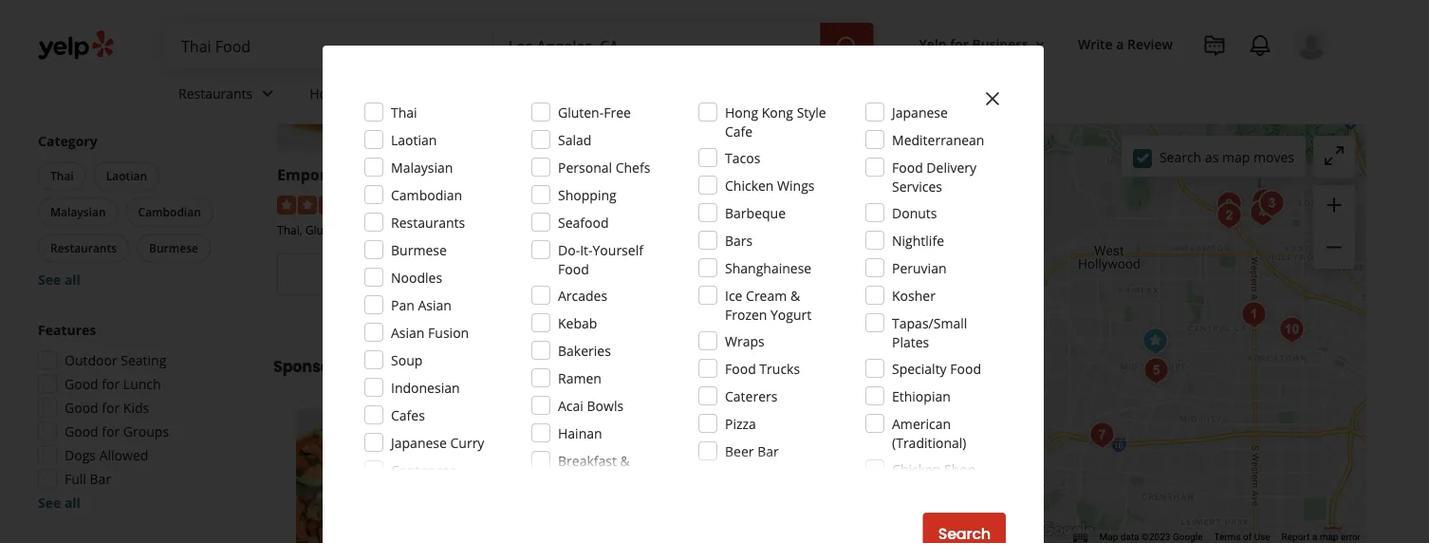 Task type: vqa. For each thing, say whether or not it's contained in the screenshot.
the right 'scallions'
no



Task type: describe. For each thing, give the bounding box(es) containing it.
trucks
[[760, 359, 801, 377]]

1 horizontal spatial emporium thai
[[494, 409, 638, 435]]

hong kong style cafe
[[725, 103, 827, 140]]

close image
[[982, 87, 1005, 110]]

sanamluang cafe hollywood image
[[1254, 185, 1292, 223]]

hong
[[725, 103, 759, 121]]

0 vertical spatial free
[[604, 103, 631, 121]]

2 pm from the left
[[914, 295, 934, 313]]

indonesian
[[391, 378, 460, 396]]

order now link for emporium thai
[[277, 253, 504, 295]]

offers
[[65, 33, 103, 51]]

map
[[1100, 531, 1119, 543]]

1 horizontal spatial free
[[641, 471, 666, 486]]

zoom out image
[[1324, 236, 1346, 259]]

1 order now from the left
[[351, 263, 430, 285]]

thai up free,
[[360, 164, 393, 185]]

(36 reviews)
[[652, 194, 725, 212]]

her thai image
[[1137, 322, 1175, 360]]

yelp for business button
[[912, 27, 1056, 61]]

food inside food delivery services
[[893, 158, 924, 176]]

thaibento
[[519, 164, 597, 185]]

restaurants for restaurants link
[[179, 84, 253, 102]]

thai touch restaurant
[[761, 164, 932, 185]]

order now link for thaibento
[[519, 253, 746, 295]]

restaurants link
[[163, 68, 295, 123]]

keyboard shortcuts image
[[1073, 533, 1089, 543]]

thai touch restaurant link
[[761, 164, 932, 185]]

(3.7k reviews)
[[627, 440, 711, 458]]

open for thaibento
[[568, 295, 604, 313]]

see all for features
[[38, 494, 81, 512]]

good for dinner
[[65, 57, 166, 75]]

1 vertical spatial asian
[[391, 323, 425, 341]]

0 vertical spatial noodles
[[374, 222, 418, 238]]

search
[[1160, 148, 1202, 166]]

burmese button
[[137, 234, 211, 263]]

search image
[[836, 35, 859, 58]]

website
[[864, 263, 924, 285]]

group containing features
[[32, 320, 235, 512]]

ethiopian
[[893, 387, 951, 405]]

map region
[[792, 18, 1430, 543]]

all for features
[[64, 494, 81, 512]]

1 now from the left
[[397, 263, 430, 285]]

review
[[1128, 35, 1174, 53]]

user actions element
[[904, 24, 1356, 141]]

(36
[[652, 194, 671, 212]]

9:30
[[884, 295, 911, 313]]

bars
[[725, 231, 753, 249]]

cafes
[[391, 406, 425, 424]]

features
[[38, 321, 96, 339]]

cambodian inside button
[[138, 204, 201, 220]]

takeout
[[107, 33, 157, 51]]

hae ha heng thai bistro image
[[1236, 296, 1274, 334]]

thai, gluten-free, noodles
[[277, 222, 418, 238]]

open until 9:30 pm
[[814, 295, 934, 313]]

see all button for category
[[38, 271, 81, 289]]

1 vertical spatial gluten-
[[306, 222, 345, 238]]

brunch
[[558, 470, 603, 489]]

emporium thai image
[[296, 409, 471, 543]]

bar for beer bar
[[758, 442, 779, 460]]

0 horizontal spatial emporium
[[277, 164, 356, 185]]

pizza
[[725, 414, 757, 433]]

1 order from the left
[[351, 263, 394, 285]]

4.1 (600 reviews)
[[871, 194, 975, 212]]

kebab
[[558, 314, 598, 332]]

thai up 4.0 link
[[598, 409, 638, 435]]

2 order now from the left
[[593, 263, 672, 285]]

fusion
[[428, 323, 469, 341]]

pa ord noodle image
[[1244, 194, 1282, 232]]

chefs
[[616, 158, 651, 176]]

delivery
[[927, 158, 977, 176]]

sponsored
[[273, 356, 356, 377]]

dogs allowed
[[65, 446, 148, 464]]

dogs
[[65, 446, 96, 464]]

specialty
[[893, 359, 947, 377]]

16 info v2 image
[[418, 359, 433, 374]]

until for thaibento
[[607, 295, 635, 313]]

a for report
[[1313, 531, 1318, 543]]

kosher
[[893, 286, 936, 304]]

acai bowls
[[558, 396, 624, 414]]

report a map error
[[1282, 531, 1362, 543]]

a for write
[[1117, 35, 1125, 53]]

search as map moves
[[1160, 148, 1295, 166]]

malaysian button
[[38, 198, 118, 226]]

ramen
[[558, 369, 602, 387]]

0 vertical spatial gluten-free
[[558, 103, 631, 121]]

2 now from the left
[[639, 263, 672, 285]]

palms thai restaurant image
[[1211, 186, 1249, 224]]

2 vertical spatial gluten-
[[599, 471, 641, 486]]

write a review link
[[1071, 27, 1181, 61]]

2 order from the left
[[593, 263, 635, 285]]

as
[[1206, 148, 1219, 166]]

group containing category
[[34, 132, 235, 289]]

see all for category
[[38, 271, 81, 289]]

& inside breakfast & brunch
[[621, 451, 630, 470]]

view
[[824, 263, 860, 285]]

1 horizontal spatial 4 star rating image
[[494, 441, 597, 460]]

thai inside button
[[50, 168, 74, 184]]

for for groups
[[102, 423, 120, 441]]

terms
[[1215, 531, 1242, 543]]

cafe
[[725, 122, 753, 140]]

am
[[676, 295, 696, 313]]

restaurants inside dialog
[[391, 213, 465, 231]]

0 horizontal spatial emporium thai link
[[277, 164, 393, 185]]

see all button for features
[[38, 494, 81, 512]]

dinner
[[123, 57, 166, 75]]

thai down the breakfast
[[560, 471, 584, 486]]

ruen pair image
[[1246, 183, 1284, 221]]

write
[[1079, 35, 1113, 53]]

yogurt
[[771, 305, 812, 323]]

see for category
[[38, 271, 61, 289]]

1 pm from the left
[[434, 295, 454, 313]]

caterers
[[725, 387, 778, 405]]

slideshow element
[[296, 409, 471, 543]]

laotian inside button
[[106, 168, 147, 184]]

hoy-ka thai restaurant image
[[1211, 197, 1249, 235]]

my thai kitchen image
[[1274, 311, 1312, 349]]

24 chevron down v2 image
[[545, 82, 568, 105]]

asian fusion
[[391, 323, 469, 341]]

yelp
[[920, 35, 947, 53]]

specialty food
[[893, 359, 982, 377]]

thai right 'soup,' at the right top
[[828, 222, 851, 238]]

burmese inside dialog
[[391, 241, 447, 259]]

4.1 star rating image
[[761, 196, 863, 215]]

thai right tacos
[[761, 164, 794, 185]]

offers takeout
[[65, 33, 157, 51]]

1 until from the left
[[366, 295, 394, 313]]

restaurants for restaurants button
[[50, 240, 117, 256]]

bowls
[[587, 396, 624, 414]]

4.0 for 4.0 (3.7k reviews)
[[387, 194, 406, 212]]

food delivery services
[[893, 158, 977, 195]]

breakfast & brunch
[[558, 451, 630, 489]]

groups
[[123, 423, 169, 441]]

4.7 star rating image
[[519, 196, 622, 215]]

12:30
[[639, 295, 673, 313]]

japanese for japanese curry
[[391, 433, 447, 451]]

pan asian
[[391, 296, 452, 314]]

1 vertical spatial gluten-free
[[599, 471, 666, 486]]

farmhouse kitchen thai cuisine image
[[1084, 416, 1122, 454]]

thai down the 4.7 star rating image
[[519, 222, 542, 238]]

free,
[[345, 222, 371, 238]]

thaibento link
[[519, 164, 597, 185]]

thai button
[[38, 162, 86, 190]]

reservations
[[65, 9, 144, 28]]

salad,
[[761, 222, 793, 238]]

2 vertical spatial noodles
[[498, 471, 544, 486]]

good for good for kids
[[65, 399, 98, 417]]

0 horizontal spatial (3.7k
[[410, 194, 439, 212]]

soup,
[[795, 222, 825, 238]]

yourself
[[593, 241, 644, 259]]

style
[[797, 103, 827, 121]]

laotian button
[[94, 162, 160, 190]]

hainan
[[558, 424, 603, 442]]

chicken for chicken shop
[[893, 460, 941, 478]]

0 horizontal spatial 4 star rating image
[[277, 196, 380, 215]]

& inside ice cream & frozen yogurt
[[791, 286, 801, 304]]



Task type: locate. For each thing, give the bounding box(es) containing it.
0 horizontal spatial order
[[351, 263, 394, 285]]

shop
[[945, 460, 976, 478]]

map for error
[[1320, 531, 1339, 543]]

tapas/small plates
[[893, 314, 968, 351]]

& right the breakfast
[[621, 451, 630, 470]]

1 horizontal spatial malaysian
[[391, 158, 453, 176]]

0 vertical spatial see all
[[38, 271, 81, 289]]

1 vertical spatial restaurants
[[391, 213, 465, 231]]

1 see all button from the top
[[38, 271, 81, 289]]

1 vertical spatial emporium thai
[[494, 409, 638, 435]]

a inside "write a review" link
[[1117, 35, 1125, 53]]

burmese inside button
[[149, 240, 198, 256]]

1 vertical spatial laotian
[[106, 168, 147, 184]]

4.0 up thai, gluten-free, noodles
[[387, 194, 406, 212]]

1 horizontal spatial bar
[[758, 442, 779, 460]]

now up "12:30"
[[639, 263, 672, 285]]

1 horizontal spatial chicken
[[893, 460, 941, 478]]

3 until from the left
[[853, 295, 881, 313]]

1 horizontal spatial order
[[593, 263, 635, 285]]

for inside button
[[951, 35, 969, 53]]

all for category
[[64, 271, 81, 289]]

noodles left brunch
[[498, 471, 544, 486]]

restaurant
[[847, 164, 932, 185]]

1 vertical spatial 4 star rating image
[[494, 441, 597, 460]]

1 all from the top
[[64, 271, 81, 289]]

emporium thai link up thai, gluten-free, noodles
[[277, 164, 393, 185]]

0 vertical spatial services
[[351, 84, 401, 102]]

order now up pan
[[351, 263, 430, 285]]

0 vertical spatial emporium thai
[[277, 164, 393, 185]]

dialog containing thai
[[0, 0, 1430, 543]]

2 see all button from the top
[[38, 494, 81, 512]]

see
[[38, 271, 61, 289], [38, 494, 61, 512]]

allowed
[[99, 446, 148, 464]]

2 horizontal spatial restaurants
[[391, 213, 465, 231]]

tapas/small
[[893, 314, 968, 332]]

(600
[[893, 194, 920, 212]]

emporium thai
[[277, 164, 393, 185], [494, 409, 638, 435]]

services inside business categories element
[[351, 84, 401, 102]]

map data ©2023 google
[[1100, 531, 1203, 543]]

asian
[[418, 296, 452, 314], [391, 323, 425, 341]]

emporium thai up thai, gluten-free, noodles
[[277, 164, 393, 185]]

group
[[34, 132, 235, 289], [1314, 185, 1356, 269], [32, 320, 235, 512]]

1 vertical spatial free
[[641, 471, 666, 486]]

food down wraps
[[725, 359, 756, 377]]

0 horizontal spatial &
[[621, 451, 630, 470]]

pm up tapas/small
[[914, 295, 934, 313]]

1 horizontal spatial laotian
[[391, 131, 437, 149]]

1 vertical spatial all
[[64, 494, 81, 512]]

cambodian up burmese button
[[138, 204, 201, 220]]

nightlife
[[893, 231, 945, 249]]

0 vertical spatial bar
[[758, 442, 779, 460]]

noodles inside dialog
[[391, 268, 443, 286]]

emporium thai up the breakfast
[[494, 409, 638, 435]]

malaysian
[[391, 158, 453, 176], [50, 204, 106, 220]]

food up (600 at the top right of page
[[893, 158, 924, 176]]

16 chevron down v2 image
[[1033, 37, 1048, 52]]

a right write
[[1117, 35, 1125, 53]]

0 vertical spatial 4.0
[[387, 194, 406, 212]]

laotian inside dialog
[[391, 131, 437, 149]]

japanese for japanese
[[893, 103, 948, 121]]

2 all from the top
[[64, 494, 81, 512]]

restaurants down "malaysian" button
[[50, 240, 117, 256]]

1 horizontal spatial emporium
[[494, 409, 593, 435]]

services up the 'donuts'
[[893, 177, 943, 195]]

until 11:00 pm
[[366, 295, 454, 313]]

1 vertical spatial services
[[893, 177, 943, 195]]

until
[[366, 295, 394, 313], [607, 295, 635, 313], [853, 295, 881, 313]]

2 order now link from the left
[[519, 253, 746, 295]]

laotian up the cambodian button
[[106, 168, 147, 184]]

wings
[[778, 176, 815, 194]]

food
[[893, 158, 924, 176], [558, 260, 589, 278], [725, 359, 756, 377], [951, 359, 982, 377]]

0 vertical spatial cambodian
[[391, 186, 463, 204]]

dialog
[[0, 0, 1430, 543]]

japanese
[[893, 103, 948, 121], [391, 433, 447, 451]]

see all down restaurants button
[[38, 271, 81, 289]]

order now link up pan
[[277, 253, 504, 295]]

0 horizontal spatial order now
[[351, 263, 430, 285]]

terms of use link
[[1215, 531, 1271, 543]]

order up pan
[[351, 263, 394, 285]]

open until 12:30 am
[[568, 295, 696, 313]]

1 horizontal spatial japanese
[[893, 103, 948, 121]]

free down the (3.7k reviews)
[[641, 471, 666, 486]]

noodles
[[374, 222, 418, 238], [391, 268, 443, 286], [498, 471, 544, 486]]

a
[[1117, 35, 1125, 53], [1313, 531, 1318, 543]]

24 chevron down v2 image
[[257, 82, 279, 105]]

noodles right free,
[[374, 222, 418, 238]]

0 vertical spatial chicken
[[725, 176, 774, 194]]

1 vertical spatial emporium
[[494, 409, 593, 435]]

restaurants left 24 chevron down v2 icon
[[179, 84, 253, 102]]

& up yogurt
[[791, 286, 801, 304]]

0 horizontal spatial open
[[568, 295, 604, 313]]

good for good for groups
[[65, 423, 98, 441]]

1 horizontal spatial order now link
[[519, 253, 746, 295]]

0 horizontal spatial now
[[397, 263, 430, 285]]

burmese down the cambodian button
[[149, 240, 198, 256]]

0 horizontal spatial bar
[[90, 470, 111, 488]]

malaysian inside button
[[50, 204, 106, 220]]

map left error
[[1320, 531, 1339, 543]]

until left 11:00 at the left bottom of the page
[[366, 295, 394, 313]]

report a map error link
[[1282, 531, 1362, 543]]

1 horizontal spatial burmese
[[391, 241, 447, 259]]

4.0 link
[[604, 438, 623, 459]]

bar down dogs allowed
[[90, 470, 111, 488]]

1 vertical spatial bar
[[90, 470, 111, 488]]

0 vertical spatial emporium
[[277, 164, 356, 185]]

1 vertical spatial 4.0
[[604, 440, 623, 458]]

all down restaurants button
[[64, 271, 81, 289]]

4.0 right hainan on the bottom left of page
[[604, 440, 623, 458]]

gluten- right "thai,"
[[306, 222, 345, 238]]

0 horizontal spatial emporium thai
[[277, 164, 393, 185]]

do-
[[558, 241, 580, 259]]

1 horizontal spatial until
[[607, 295, 635, 313]]

zoom in image
[[1324, 194, 1346, 216]]

emporium
[[277, 164, 356, 185], [494, 409, 593, 435]]

0 horizontal spatial until
[[366, 295, 394, 313]]

home
[[310, 84, 347, 102]]

services inside food delivery services
[[893, 177, 943, 195]]

1 horizontal spatial services
[[893, 177, 943, 195]]

for up good for kids
[[102, 375, 120, 393]]

expand map image
[[1324, 144, 1346, 167]]

for for kids
[[102, 399, 120, 417]]

good for lunch
[[65, 375, 161, 393]]

projects image
[[1204, 34, 1227, 57]]

for for business
[[951, 35, 969, 53]]

soup
[[391, 351, 423, 369]]

data
[[1121, 531, 1140, 543]]

1 vertical spatial see
[[38, 494, 61, 512]]

4 star rating image up thai, gluten-free, noodles
[[277, 196, 380, 215]]

american (traditional)
[[893, 414, 967, 451]]

yelp for business
[[920, 35, 1029, 53]]

gluten-free up salad
[[558, 103, 631, 121]]

for for lunch
[[102, 375, 120, 393]]

services right home
[[351, 84, 401, 102]]

japanese up the cantonese
[[391, 433, 447, 451]]

0 horizontal spatial burmese
[[149, 240, 198, 256]]

thai down home services
[[391, 103, 417, 121]]

1 vertical spatial cambodian
[[138, 204, 201, 220]]

full bar
[[65, 470, 111, 488]]

0 horizontal spatial free
[[604, 103, 631, 121]]

1 burmese from the left
[[149, 240, 198, 256]]

pan
[[391, 296, 415, 314]]

0 vertical spatial see all button
[[38, 271, 81, 289]]

seating
[[121, 351, 166, 369]]

curry
[[451, 433, 485, 451]]

open down view
[[814, 295, 850, 313]]

until for thai touch restaurant
[[853, 295, 881, 313]]

all down full
[[64, 494, 81, 512]]

chicken down (traditional)
[[893, 460, 941, 478]]

good for good for dinner
[[65, 57, 98, 75]]

2 burmese from the left
[[391, 241, 447, 259]]

food right specialty
[[951, 359, 982, 377]]

4.0 for 4.0
[[604, 440, 623, 458]]

1 horizontal spatial &
[[791, 286, 801, 304]]

0 horizontal spatial malaysian
[[50, 204, 106, 220]]

sponsored results
[[273, 356, 414, 377]]

until left "9:30"
[[853, 295, 881, 313]]

(3.7k right 4.0 link
[[627, 440, 657, 458]]

order now
[[351, 263, 430, 285], [593, 263, 672, 285]]

shopping
[[558, 186, 617, 204]]

it-
[[580, 241, 593, 259]]

mediterranean
[[893, 131, 985, 149]]

0 horizontal spatial restaurants
[[50, 240, 117, 256]]

0 vertical spatial asian
[[418, 296, 452, 314]]

emporium up "thai,"
[[277, 164, 356, 185]]

1 vertical spatial noodles
[[391, 268, 443, 286]]

terms of use
[[1215, 531, 1271, 543]]

services
[[351, 84, 401, 102], [893, 177, 943, 195]]

4 good from the top
[[65, 423, 98, 441]]

see all button down full
[[38, 494, 81, 512]]

0 vertical spatial map
[[1223, 148, 1251, 166]]

1 open from the left
[[568, 295, 604, 313]]

see all button down restaurants button
[[38, 271, 81, 289]]

bar right "beer"
[[758, 442, 779, 460]]

until left "12:30"
[[607, 295, 635, 313]]

noodles up 11:00 at the left bottom of the page
[[391, 268, 443, 286]]

1 vertical spatial &
[[621, 451, 630, 470]]

for down good for kids
[[102, 423, 120, 441]]

for right yelp
[[951, 35, 969, 53]]

0 horizontal spatial japanese
[[391, 433, 447, 451]]

0 horizontal spatial map
[[1223, 148, 1251, 166]]

4.0 (3.7k reviews)
[[387, 194, 494, 212]]

(traditional)
[[893, 433, 967, 451]]

4 star rating image up brunch
[[494, 441, 597, 460]]

malaysian up the 4.0 (3.7k reviews)
[[391, 158, 453, 176]]

2 open from the left
[[814, 295, 850, 313]]

map right as
[[1223, 148, 1251, 166]]

0 vertical spatial gluten-
[[558, 103, 604, 121]]

4.1
[[871, 194, 890, 212]]

1 vertical spatial chicken
[[893, 460, 941, 478]]

a right report
[[1313, 531, 1318, 543]]

food down do-
[[558, 260, 589, 278]]

None search field
[[166, 23, 878, 68]]

restaurants inside restaurants button
[[50, 240, 117, 256]]

restaurants inside restaurants link
[[179, 84, 253, 102]]

for for dinner
[[102, 57, 120, 75]]

burmese down the 4.0 (3.7k reviews)
[[391, 241, 447, 259]]

now up 11:00 at the left bottom of the page
[[397, 263, 430, 285]]

cambodian up thai, gluten-free, noodles
[[391, 186, 463, 204]]

japanese curry
[[391, 433, 485, 451]]

malaysian inside dialog
[[391, 158, 453, 176]]

1 order now link from the left
[[277, 253, 504, 295]]

for down good for lunch
[[102, 399, 120, 417]]

breakfast
[[558, 451, 617, 470]]

japanese up mediterranean
[[893, 103, 948, 121]]

ice
[[725, 286, 743, 304]]

emporium thai link up the breakfast
[[494, 409, 638, 435]]

for down offers takeout
[[102, 57, 120, 75]]

see all down full
[[38, 494, 81, 512]]

1 horizontal spatial open
[[814, 295, 850, 313]]

beer
[[725, 442, 754, 460]]

previous image
[[304, 485, 327, 508]]

acai
[[558, 396, 584, 414]]

2 vertical spatial restaurants
[[50, 240, 117, 256]]

0 vertical spatial laotian
[[391, 131, 437, 149]]

cream
[[746, 286, 787, 304]]

laotian down home services link
[[391, 131, 437, 149]]

asian up "asian fusion" in the left of the page
[[418, 296, 452, 314]]

0 horizontal spatial chicken
[[725, 176, 774, 194]]

0 vertical spatial &
[[791, 286, 801, 304]]

free up 'personal chefs'
[[604, 103, 631, 121]]

1 horizontal spatial 4.0
[[604, 440, 623, 458]]

thai,
[[277, 222, 303, 238]]

home services
[[310, 84, 401, 102]]

gluten- up salad
[[558, 103, 604, 121]]

thai inside dialog
[[391, 103, 417, 121]]

(3.7k up thai, gluten-free, noodles
[[410, 194, 439, 212]]

kong
[[762, 103, 794, 121]]

0 horizontal spatial laotian
[[106, 168, 147, 184]]

bar for full bar
[[90, 470, 111, 488]]

open up kebab
[[568, 295, 604, 313]]

good down good for lunch
[[65, 399, 98, 417]]

1 vertical spatial see all
[[38, 494, 81, 512]]

4.0
[[387, 194, 406, 212], [604, 440, 623, 458]]

3 good from the top
[[65, 399, 98, 417]]

0 horizontal spatial a
[[1117, 35, 1125, 53]]

tacos
[[725, 149, 761, 167]]

1 horizontal spatial order now
[[593, 263, 672, 285]]

good
[[65, 57, 98, 75], [65, 375, 98, 393], [65, 399, 98, 417], [65, 423, 98, 441]]

pm up fusion
[[434, 295, 454, 313]]

home services link
[[295, 68, 443, 123]]

salad, soup, thai
[[761, 222, 851, 238]]

bar inside dialog
[[758, 442, 779, 460]]

open for thai touch restaurant
[[814, 295, 850, 313]]

0 horizontal spatial cambodian
[[138, 204, 201, 220]]

laotian
[[391, 131, 437, 149], [106, 168, 147, 184]]

0 vertical spatial japanese
[[893, 103, 948, 121]]

chicken wings
[[725, 176, 815, 194]]

malaysian up restaurants button
[[50, 204, 106, 220]]

0 vertical spatial emporium thai link
[[277, 164, 393, 185]]

order now link up open until 12:30 am
[[519, 253, 746, 295]]

0 vertical spatial all
[[64, 271, 81, 289]]

google image
[[1037, 518, 1099, 543]]

1 horizontal spatial now
[[639, 263, 672, 285]]

0 vertical spatial 4 star rating image
[[277, 196, 380, 215]]

pm
[[434, 295, 454, 313], [914, 295, 934, 313]]

order now down the yourself
[[593, 263, 672, 285]]

0 vertical spatial see
[[38, 271, 61, 289]]

1 horizontal spatial pm
[[914, 295, 934, 313]]

1 horizontal spatial emporium thai link
[[494, 409, 638, 435]]

notifications image
[[1250, 34, 1272, 57]]

emporium down ramen at bottom left
[[494, 409, 593, 435]]

bakeries
[[558, 341, 611, 359]]

gluten- down 4.0 link
[[599, 471, 641, 486]]

moves
[[1254, 148, 1295, 166]]

1 vertical spatial a
[[1313, 531, 1318, 543]]

frozen
[[725, 305, 768, 323]]

good for good for lunch
[[65, 375, 98, 393]]

map for moves
[[1223, 148, 1251, 166]]

0 horizontal spatial services
[[351, 84, 401, 102]]

1 see all from the top
[[38, 271, 81, 289]]

1 see from the top
[[38, 271, 61, 289]]

report
[[1282, 531, 1311, 543]]

1 vertical spatial emporium thai link
[[494, 409, 638, 435]]

1 vertical spatial see all button
[[38, 494, 81, 512]]

good up the dogs
[[65, 423, 98, 441]]

0 horizontal spatial order now link
[[277, 253, 504, 295]]

2 good from the top
[[65, 375, 98, 393]]

1 vertical spatial (3.7k
[[627, 440, 657, 458]]

barbeque
[[725, 204, 786, 222]]

0 vertical spatial restaurants
[[179, 84, 253, 102]]

0 horizontal spatial pm
[[434, 295, 454, 313]]

chicken up barbeque
[[725, 176, 774, 194]]

1 good from the top
[[65, 57, 98, 75]]

food inside do-it-yourself food
[[558, 260, 589, 278]]

personal chefs
[[558, 158, 651, 176]]

order down the yourself
[[593, 263, 635, 285]]

results
[[359, 356, 414, 377]]

thai down the category
[[50, 168, 74, 184]]

0 horizontal spatial 4.0
[[387, 194, 406, 212]]

(3.7k reviews) link
[[627, 438, 711, 459]]

burmese
[[149, 240, 198, 256], [391, 241, 447, 259]]

spicy sugar thai - midcity image
[[1138, 352, 1176, 390]]

emporium thai link
[[277, 164, 393, 185], [494, 409, 638, 435]]

1 horizontal spatial a
[[1313, 531, 1318, 543]]

2 see all from the top
[[38, 494, 81, 512]]

1 horizontal spatial restaurants
[[179, 84, 253, 102]]

cambodian button
[[126, 198, 213, 226]]

2 see from the top
[[38, 494, 61, 512]]

american
[[893, 414, 951, 433]]

order now link
[[277, 253, 504, 295], [519, 253, 746, 295]]

see for features
[[38, 494, 61, 512]]

view website link
[[761, 253, 988, 295]]

good down offers
[[65, 57, 98, 75]]

gluten-free down 4.0 link
[[599, 471, 666, 486]]

(3.7k
[[410, 194, 439, 212], [627, 440, 657, 458]]

good down outdoor
[[65, 375, 98, 393]]

2 until from the left
[[607, 295, 635, 313]]

1 horizontal spatial (3.7k
[[627, 440, 657, 458]]

4 star rating image
[[277, 196, 380, 215], [494, 441, 597, 460]]

1 horizontal spatial cambodian
[[391, 186, 463, 204]]

1 vertical spatial japanese
[[391, 433, 447, 451]]

food trucks
[[725, 359, 801, 377]]

shanghainese
[[725, 259, 812, 277]]

restaurants down the 4.0 (3.7k reviews)
[[391, 213, 465, 231]]

business categories element
[[163, 68, 1329, 123]]

chicken for chicken wings
[[725, 176, 774, 194]]

asian up soup
[[391, 323, 425, 341]]

1 horizontal spatial map
[[1320, 531, 1339, 543]]

gluten- inside dialog
[[558, 103, 604, 121]]



